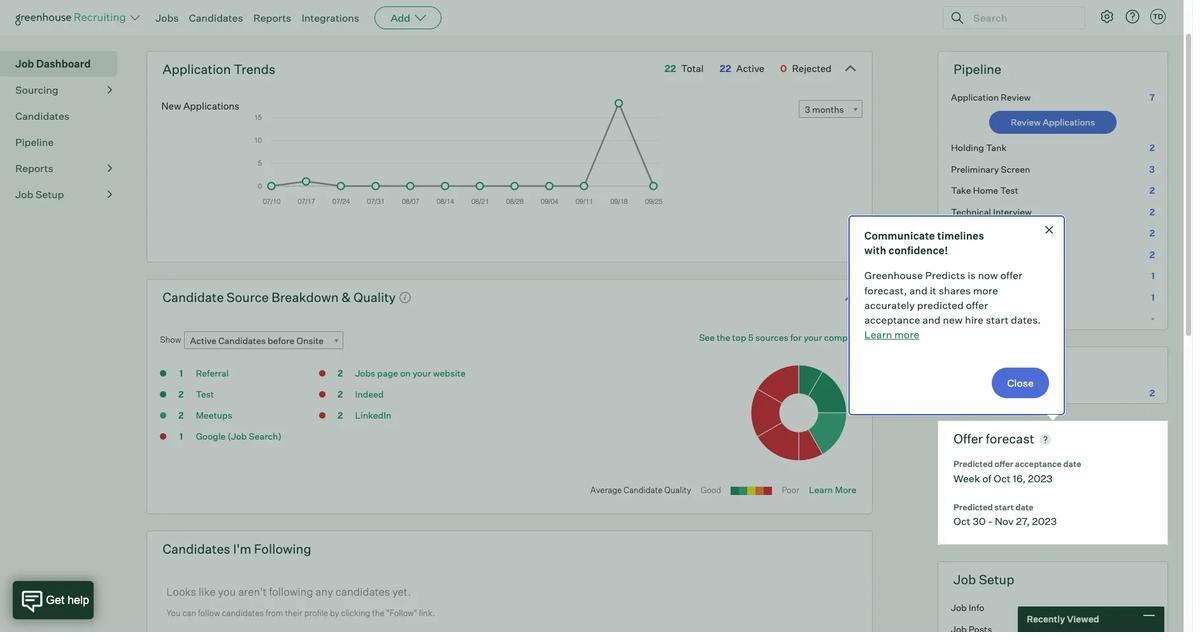 Task type: locate. For each thing, give the bounding box(es) containing it.
google (job search)
[[196, 431, 282, 442]]

reports link down the 'pipeline' link
[[15, 160, 112, 176]]

1 link left google at the bottom of the page
[[168, 430, 194, 445]]

candidates up clicking
[[336, 585, 390, 598]]

learn left more
[[809, 484, 833, 495]]

0 vertical spatial oct
[[994, 472, 1011, 485]]

learn more link
[[865, 328, 920, 341]]

offer right now
[[1001, 269, 1023, 282]]

3 for 3
[[1150, 164, 1155, 174]]

your right the for
[[804, 332, 822, 343]]

2 link left the indeed
[[328, 388, 353, 403]]

0 vertical spatial setup
[[36, 188, 64, 201]]

the left top
[[717, 332, 731, 343]]

1 vertical spatial 2023
[[1032, 515, 1057, 528]]

1 horizontal spatial the
[[717, 332, 731, 343]]

2 link left meetups
[[168, 409, 194, 424]]

1 vertical spatial acceptance
[[1015, 459, 1062, 469]]

more down reference check
[[973, 284, 999, 297]]

0 horizontal spatial your
[[413, 368, 431, 379]]

- link
[[939, 308, 1168, 329]]

start right hire
[[986, 313, 1009, 326]]

1 horizontal spatial candidates link
[[189, 11, 243, 24]]

1
[[1152, 270, 1155, 281], [1152, 292, 1155, 302], [179, 368, 183, 379], [179, 431, 183, 442]]

2 link for jobs page on your website
[[328, 367, 353, 382]]

1 horizontal spatial jobs
[[355, 368, 376, 379]]

candidates link right jobs link
[[189, 11, 243, 24]]

review applications link
[[990, 111, 1117, 134]]

their
[[285, 608, 303, 618]]

and left it
[[910, 284, 928, 297]]

active inside active candidates before onsite link
[[190, 335, 216, 346]]

offer down is on the top right of the page
[[951, 292, 972, 302]]

jobs for jobs
[[155, 11, 179, 24]]

candidate source breakdown & quality
[[163, 289, 396, 305]]

0 vertical spatial reports
[[253, 11, 291, 24]]

1 horizontal spatial 3
[[1150, 164, 1155, 174]]

2023 inside predicted offer acceptance date week of oct 16, 2023
[[1028, 472, 1053, 485]]

start inside greenhouse predicts is now offer forecast, and it shares more accurately predicted offer acceptance and new hire start dates. learn more
[[986, 313, 1009, 326]]

quality left good
[[665, 485, 691, 495]]

1 horizontal spatial candidate
[[624, 485, 663, 495]]

offer
[[951, 292, 972, 302], [954, 431, 983, 447]]

job for "job dashboard" "link"
[[15, 57, 34, 70]]

5
[[748, 332, 754, 343]]

active candidates before onsite link
[[184, 331, 344, 350]]

reference check
[[951, 270, 1022, 281]]

reports down the 'pipeline' link
[[15, 162, 53, 174]]

new
[[161, 100, 181, 112]]

0 vertical spatial predicted
[[954, 459, 993, 469]]

average
[[591, 485, 622, 495]]

1 link left the referral link
[[168, 367, 194, 382]]

1 vertical spatial start
[[995, 502, 1014, 512]]

job setup up 'info'
[[954, 572, 1015, 588]]

2 predicted from the top
[[954, 502, 993, 512]]

2 22 from the left
[[720, 62, 731, 74]]

predicted for week
[[954, 459, 993, 469]]

preliminary screen
[[951, 164, 1031, 174]]

0 horizontal spatial pipeline
[[15, 136, 54, 148]]

0 vertical spatial test
[[1000, 185, 1019, 196]]

clicking
[[341, 608, 370, 618]]

1 vertical spatial candidates link
[[15, 108, 112, 123]]

job
[[15, 57, 34, 70], [15, 188, 33, 201], [954, 572, 976, 588], [951, 602, 967, 613]]

0 vertical spatial candidates
[[336, 585, 390, 598]]

viewed
[[1067, 614, 1100, 625]]

0 vertical spatial job setup
[[15, 188, 64, 201]]

linkedin
[[355, 410, 391, 421]]

configure image
[[1100, 9, 1115, 24]]

1 horizontal spatial acceptance
[[1015, 459, 1062, 469]]

1 vertical spatial predicted
[[954, 502, 993, 512]]

now
[[978, 269, 998, 282]]

reports link up trends
[[253, 11, 291, 24]]

predicted up 30
[[954, 502, 993, 512]]

application up holding tank
[[951, 92, 999, 102]]

more down "accurately"
[[895, 328, 920, 341]]

0 vertical spatial more
[[973, 284, 999, 297]]

22 right total
[[720, 62, 731, 74]]

"follow"
[[386, 608, 417, 618]]

0 vertical spatial applications
[[183, 100, 239, 112]]

oct right 'of'
[[994, 472, 1011, 485]]

1 1 link from the top
[[168, 367, 194, 382]]

learn down "accurately"
[[865, 328, 892, 341]]

0 horizontal spatial learn
[[809, 484, 833, 495]]

review down application review at the right top
[[1011, 117, 1041, 128]]

and down predicted
[[923, 313, 941, 326]]

prospecting
[[954, 357, 1026, 373]]

candidate
[[163, 289, 224, 305], [624, 485, 663, 495]]

2 link for test
[[168, 388, 194, 403]]

-
[[1151, 313, 1155, 324], [988, 515, 993, 528]]

predicts
[[926, 269, 966, 282]]

1 vertical spatial reports
[[15, 162, 53, 174]]

0 vertical spatial acceptance
[[865, 313, 921, 326]]

1 horizontal spatial 22
[[720, 62, 731, 74]]

1 horizontal spatial pipeline
[[954, 61, 1002, 77]]

1 vertical spatial 3
[[1150, 164, 1155, 174]]

0 vertical spatial offer
[[951, 292, 972, 302]]

job dashboard link
[[15, 56, 112, 71]]

check
[[996, 270, 1022, 281]]

0 vertical spatial date
[[1064, 459, 1082, 469]]

2 1 link from the top
[[168, 430, 194, 445]]

0 horizontal spatial oct
[[954, 515, 971, 528]]

0 vertical spatial -
[[1151, 313, 1155, 324]]

0 horizontal spatial reports link
[[15, 160, 112, 176]]

1 horizontal spatial quality
[[665, 485, 691, 495]]

2023 for oct 30 - nov 27, 2023
[[1032, 515, 1057, 528]]

more
[[973, 284, 999, 297], [895, 328, 920, 341]]

predicted inside predicted start date oct 30 - nov 27, 2023
[[954, 502, 993, 512]]

1 link
[[168, 367, 194, 382], [168, 430, 194, 445]]

test
[[1000, 185, 1019, 196], [196, 389, 214, 400]]

2 link for indeed
[[328, 388, 353, 403]]

your
[[804, 332, 822, 343], [413, 368, 431, 379]]

candidates
[[336, 585, 390, 598], [222, 608, 264, 618]]

candidates down aren't
[[222, 608, 264, 618]]

1 vertical spatial quality
[[665, 485, 691, 495]]

(job
[[228, 431, 247, 442]]

prospects
[[985, 387, 1027, 398]]

learn more link
[[809, 484, 857, 495]]

1 vertical spatial oct
[[954, 515, 971, 528]]

2023 right '27,'
[[1032, 515, 1057, 528]]

forecast
[[986, 431, 1035, 447]]

see
[[699, 332, 715, 343]]

offer up hire
[[966, 299, 988, 311]]

1 22 from the left
[[665, 62, 676, 74]]

22 for 22 active
[[720, 62, 731, 74]]

candidate up show
[[163, 289, 224, 305]]

referral link
[[196, 368, 229, 379]]

reference
[[951, 270, 994, 281]]

acceptance up learn more link on the right bottom of the page
[[865, 313, 921, 326]]

breakdown
[[272, 289, 339, 305]]

predicted up week
[[954, 459, 993, 469]]

timelines
[[938, 229, 985, 242]]

0 vertical spatial 1 link
[[168, 367, 194, 382]]

0 vertical spatial offer
[[1001, 269, 1023, 282]]

website
[[433, 368, 466, 379]]

0 horizontal spatial 3
[[805, 104, 810, 115]]

looks
[[166, 585, 196, 598]]

application review
[[951, 92, 1031, 102]]

0
[[781, 62, 787, 74]]

1 horizontal spatial oct
[[994, 472, 1011, 485]]

1 horizontal spatial -
[[1151, 313, 1155, 324]]

active right show
[[190, 335, 216, 346]]

oct left 30
[[954, 515, 971, 528]]

2 link left test link
[[168, 388, 194, 403]]

0 horizontal spatial candidates
[[222, 608, 264, 618]]

1 vertical spatial active
[[190, 335, 216, 346]]

27,
[[1016, 515, 1030, 528]]

current prospects
[[951, 387, 1027, 398]]

job setup inside job setup link
[[15, 188, 64, 201]]

0 vertical spatial jobs
[[155, 11, 179, 24]]

take home test
[[951, 185, 1019, 196]]

1 horizontal spatial learn
[[865, 328, 892, 341]]

total
[[681, 62, 704, 74]]

0 horizontal spatial application
[[163, 61, 231, 77]]

greenhouse recruiting image
[[15, 10, 130, 25]]

candidates link up the 'pipeline' link
[[15, 108, 112, 123]]

1 vertical spatial the
[[372, 608, 385, 618]]

application for application review
[[951, 92, 999, 102]]

good
[[701, 485, 722, 495]]

dialog containing communicate timelines
[[849, 215, 1065, 416]]

0 horizontal spatial candidate
[[163, 289, 224, 305]]

Search text field
[[970, 9, 1074, 27]]

your right on in the left bottom of the page
[[413, 368, 431, 379]]

0 vertical spatial your
[[804, 332, 822, 343]]

1 predicted from the top
[[954, 459, 993, 469]]

learn more
[[809, 484, 857, 495]]

with
[[865, 244, 887, 257]]

application for application trends
[[163, 61, 231, 77]]

0 vertical spatial active
[[736, 62, 765, 74]]

1 vertical spatial date
[[1016, 502, 1034, 512]]

1 horizontal spatial job setup
[[954, 572, 1015, 588]]

predicted start date oct 30 - nov 27, 2023
[[954, 502, 1057, 528]]

poor
[[782, 485, 800, 495]]

0 horizontal spatial onsite
[[297, 335, 324, 346]]

1 vertical spatial setup
[[979, 572, 1015, 588]]

2 link left page
[[328, 367, 353, 382]]

offer up 16,
[[995, 459, 1014, 469]]

2 link left the linkedin link
[[328, 409, 353, 424]]

1 vertical spatial pipeline
[[15, 136, 54, 148]]

2 link
[[939, 244, 1168, 265], [328, 367, 353, 382], [168, 388, 194, 403], [328, 388, 353, 403], [168, 409, 194, 424], [328, 409, 353, 424]]

dialog
[[849, 215, 1065, 416]]

active left 0
[[736, 62, 765, 74]]

0 vertical spatial application
[[163, 61, 231, 77]]

job setup link
[[15, 186, 112, 202]]

predicted inside predicted offer acceptance date week of oct 16, 2023
[[954, 459, 993, 469]]

the right clicking
[[372, 608, 385, 618]]

1 vertical spatial test
[[196, 389, 214, 400]]

1 vertical spatial jobs
[[355, 368, 376, 379]]

accurately
[[865, 299, 915, 311]]

jobs
[[155, 11, 179, 24], [355, 368, 376, 379]]

0 vertical spatial onsite
[[951, 228, 979, 238]]

1 vertical spatial applications
[[1043, 117, 1095, 128]]

0 horizontal spatial quality
[[354, 289, 396, 305]]

jobs page on your website
[[355, 368, 466, 379]]

1 horizontal spatial application
[[951, 92, 999, 102]]

candidates right jobs link
[[189, 11, 243, 24]]

1 horizontal spatial reports
[[253, 11, 291, 24]]

acceptance up 16,
[[1015, 459, 1062, 469]]

indeed link
[[355, 389, 384, 400]]

1 vertical spatial offer
[[954, 431, 983, 447]]

22 total
[[665, 62, 704, 74]]

pipeline up application review at the right top
[[954, 61, 1002, 77]]

setup
[[36, 188, 64, 201], [979, 572, 1015, 588]]

1 vertical spatial offer
[[966, 299, 988, 311]]

0 horizontal spatial jobs
[[155, 11, 179, 24]]

more
[[835, 484, 857, 495]]

0 horizontal spatial the
[[372, 608, 385, 618]]

0 horizontal spatial date
[[1016, 502, 1034, 512]]

pipeline
[[954, 61, 1002, 77], [15, 136, 54, 148]]

test down referral
[[196, 389, 214, 400]]

0 vertical spatial 2023
[[1028, 472, 1053, 485]]

pipeline down sourcing
[[15, 136, 54, 148]]

0 vertical spatial candidate
[[163, 289, 224, 305]]

linkedin link
[[355, 410, 391, 421]]

oct inside predicted start date oct 30 - nov 27, 2023
[[954, 515, 971, 528]]

take
[[951, 185, 971, 196]]

1 horizontal spatial your
[[804, 332, 822, 343]]

technical
[[951, 206, 991, 217]]

application up new applications
[[163, 61, 231, 77]]

close
[[1008, 377, 1034, 390]]

2023 right 16,
[[1028, 472, 1053, 485]]

application trends
[[163, 61, 275, 77]]

start up "nov"
[[995, 502, 1014, 512]]

oct
[[994, 472, 1011, 485], [954, 515, 971, 528]]

onsite down technical
[[951, 228, 979, 238]]

0 vertical spatial 3
[[805, 104, 810, 115]]

2 vertical spatial offer
[[995, 459, 1014, 469]]

0 horizontal spatial setup
[[36, 188, 64, 201]]

greenhouse
[[865, 269, 923, 282]]

3 months link
[[799, 100, 863, 119]]

0 horizontal spatial -
[[988, 515, 993, 528]]

test up 'interview'
[[1000, 185, 1019, 196]]

- inside predicted start date oct 30 - nov 27, 2023
[[988, 515, 993, 528]]

page
[[377, 368, 398, 379]]

candidates down sourcing
[[15, 109, 70, 122]]

you
[[166, 608, 181, 618]]

0 vertical spatial the
[[717, 332, 731, 343]]

onsite right before
[[297, 335, 324, 346]]

job inside "link"
[[15, 57, 34, 70]]

1 horizontal spatial applications
[[1043, 117, 1095, 128]]

and
[[910, 284, 928, 297], [923, 313, 941, 326]]

0 vertical spatial learn
[[865, 328, 892, 341]]

setup up 'info'
[[979, 572, 1015, 588]]

0 horizontal spatial test
[[196, 389, 214, 400]]

offer up week
[[954, 431, 983, 447]]

0 vertical spatial start
[[986, 313, 1009, 326]]

2023
[[1028, 472, 1053, 485], [1032, 515, 1057, 528]]

22 left total
[[665, 62, 676, 74]]

start inside predicted start date oct 30 - nov 27, 2023
[[995, 502, 1014, 512]]

quality
[[354, 289, 396, 305], [665, 485, 691, 495]]

start
[[986, 313, 1009, 326], [995, 502, 1014, 512]]

setup down the 'pipeline' link
[[36, 188, 64, 201]]

22 for 22 total
[[665, 62, 676, 74]]

technical interview
[[951, 206, 1032, 217]]

2 link for meetups
[[168, 409, 194, 424]]

sourcing link
[[15, 82, 112, 97]]

0 horizontal spatial active
[[190, 335, 216, 346]]

job setup
[[15, 188, 64, 201], [954, 572, 1015, 588]]

0 horizontal spatial 22
[[665, 62, 676, 74]]

integrations link
[[302, 11, 359, 24]]

job for job info link
[[951, 602, 967, 613]]

0 horizontal spatial job setup
[[15, 188, 64, 201]]

quality right the &
[[354, 289, 396, 305]]

following
[[269, 585, 313, 598]]

candidate right 'average'
[[624, 485, 663, 495]]

review up review applications
[[1001, 92, 1031, 102]]

candidates left before
[[218, 335, 266, 346]]

reports up trends
[[253, 11, 291, 24]]

date inside predicted start date oct 30 - nov 27, 2023
[[1016, 502, 1034, 512]]

2023 inside predicted start date oct 30 - nov 27, 2023
[[1032, 515, 1057, 528]]

job setup down the 'pipeline' link
[[15, 188, 64, 201]]



Task type: vqa. For each thing, say whether or not it's contained in the screenshot.


Task type: describe. For each thing, give the bounding box(es) containing it.
offer inside predicted offer acceptance date week of oct 16, 2023
[[995, 459, 1014, 469]]

&
[[342, 289, 351, 305]]

0 vertical spatial review
[[1001, 92, 1031, 102]]

by
[[330, 608, 339, 618]]

candidate source data is not real-time. data may take up to two days to reflect accurately. element
[[396, 286, 412, 308]]

it
[[930, 284, 937, 297]]

16,
[[1013, 472, 1026, 485]]

predicted offer acceptance date week of oct 16, 2023
[[954, 459, 1082, 485]]

communicate timelines with confidence!
[[865, 229, 985, 257]]

1 horizontal spatial onsite
[[951, 228, 979, 238]]

i'm
[[233, 541, 251, 557]]

1 link for referral
[[168, 367, 194, 382]]

offer for offer
[[951, 292, 972, 302]]

aren't
[[238, 585, 267, 598]]

sourcing
[[15, 83, 58, 96]]

of
[[983, 472, 992, 485]]

your inside see the top 5 sources for your company link
[[804, 332, 822, 343]]

0 vertical spatial reports link
[[253, 11, 291, 24]]

greenhouse predicts is now offer forecast, and it shares more accurately predicted offer acceptance and new hire start dates. learn more
[[865, 269, 1041, 341]]

recently
[[1027, 614, 1065, 625]]

jobs for jobs page on your website
[[355, 368, 376, 379]]

acceptance inside predicted offer acceptance date week of oct 16, 2023
[[1015, 459, 1062, 469]]

screen
[[1001, 164, 1031, 174]]

1 horizontal spatial active
[[736, 62, 765, 74]]

learn inside greenhouse predicts is now offer forecast, and it shares more accurately predicted offer acceptance and new hire start dates. learn more
[[865, 328, 892, 341]]

2 link up check
[[939, 244, 1168, 265]]

see the top 5 sources for your company
[[699, 332, 863, 343]]

top
[[732, 332, 746, 343]]

meetups link
[[196, 410, 232, 421]]

info
[[969, 602, 985, 613]]

td button
[[1148, 6, 1169, 27]]

rejected
[[792, 62, 832, 74]]

2023 for week of oct 16, 2023
[[1028, 472, 1053, 485]]

holding
[[951, 142, 984, 153]]

1 vertical spatial candidates
[[222, 608, 264, 618]]

applications for new applications
[[183, 100, 239, 112]]

you can follow candidates from their profile by clicking the "follow" link.
[[166, 608, 435, 618]]

0 rejected
[[781, 62, 832, 74]]

2 link for linkedin
[[328, 409, 353, 424]]

0 vertical spatial quality
[[354, 289, 396, 305]]

1 horizontal spatial setup
[[979, 572, 1015, 588]]

predicted for 30
[[954, 502, 993, 512]]

jobs page on your website link
[[355, 368, 466, 379]]

0 vertical spatial candidates link
[[189, 11, 243, 24]]

test link
[[196, 389, 214, 400]]

dates.
[[1011, 313, 1041, 326]]

forecast,
[[865, 284, 907, 297]]

dashboard
[[36, 57, 91, 70]]

following
[[254, 541, 311, 557]]

1 vertical spatial review
[[1011, 117, 1041, 128]]

can
[[182, 608, 196, 618]]

average candidate quality
[[591, 485, 691, 495]]

week
[[954, 472, 980, 485]]

interview
[[993, 206, 1032, 217]]

predicted
[[917, 299, 964, 311]]

confidence!
[[889, 244, 948, 257]]

you
[[218, 585, 236, 598]]

meetups
[[196, 410, 232, 421]]

is
[[968, 269, 976, 282]]

follow
[[198, 608, 220, 618]]

any
[[316, 585, 333, 598]]

oct inside predicted offer acceptance date week of oct 16, 2023
[[994, 472, 1011, 485]]

offer forecast
[[954, 431, 1035, 447]]

for
[[791, 332, 802, 343]]

0 vertical spatial pipeline
[[954, 61, 1002, 77]]

jobs link
[[155, 11, 179, 24]]

td button
[[1151, 9, 1166, 24]]

3 months
[[805, 104, 844, 115]]

job for job setup link
[[15, 188, 33, 201]]

hire
[[965, 313, 984, 326]]

add
[[391, 11, 410, 24]]

0 vertical spatial and
[[910, 284, 928, 297]]

the inside see the top 5 sources for your company link
[[717, 332, 731, 343]]

0 horizontal spatial more
[[895, 328, 920, 341]]

date inside predicted offer acceptance date week of oct 16, 2023
[[1064, 459, 1082, 469]]

indeed
[[355, 389, 384, 400]]

1 horizontal spatial test
[[1000, 185, 1019, 196]]

1 vertical spatial candidate
[[624, 485, 663, 495]]

1 horizontal spatial candidates
[[336, 585, 390, 598]]

candidate source data is not real-time. data may take up to two days to reflect accurately. image
[[399, 291, 412, 304]]

td
[[1153, 12, 1164, 21]]

offer for offer forecast
[[954, 431, 983, 447]]

link.
[[419, 608, 435, 618]]

1 vertical spatial job setup
[[954, 572, 1015, 588]]

1 link for google (job search)
[[168, 430, 194, 445]]

home
[[973, 185, 999, 196]]

pipeline inside the 'pipeline' link
[[15, 136, 54, 148]]

candidates up 'like'
[[163, 541, 230, 557]]

google (job search) link
[[196, 431, 282, 442]]

pipeline link
[[15, 134, 112, 150]]

1 vertical spatial onsite
[[297, 335, 324, 346]]

1 vertical spatial learn
[[809, 484, 833, 495]]

job info
[[951, 602, 985, 613]]

job info link
[[939, 597, 1168, 619]]

current
[[951, 387, 983, 398]]

3 for 3 months
[[805, 104, 810, 115]]

source
[[227, 289, 269, 305]]

from
[[266, 608, 283, 618]]

job dashboard
[[15, 57, 91, 70]]

recently viewed
[[1027, 614, 1100, 625]]

preliminary
[[951, 164, 999, 174]]

1 vertical spatial and
[[923, 313, 941, 326]]

0 horizontal spatial candidates link
[[15, 108, 112, 123]]

sources
[[756, 332, 789, 343]]

nov
[[995, 515, 1014, 528]]

applications for review applications
[[1043, 117, 1095, 128]]

search)
[[249, 431, 282, 442]]

on
[[400, 368, 411, 379]]

7
[[1150, 92, 1155, 102]]

(19)
[[15, 23, 31, 34]]

looks like you aren't following any candidates yet.
[[166, 585, 411, 598]]

close button
[[992, 368, 1049, 398]]

acceptance inside greenhouse predicts is now offer forecast, and it shares more accurately predicted offer acceptance and new hire start dates. learn more
[[865, 313, 921, 326]]



